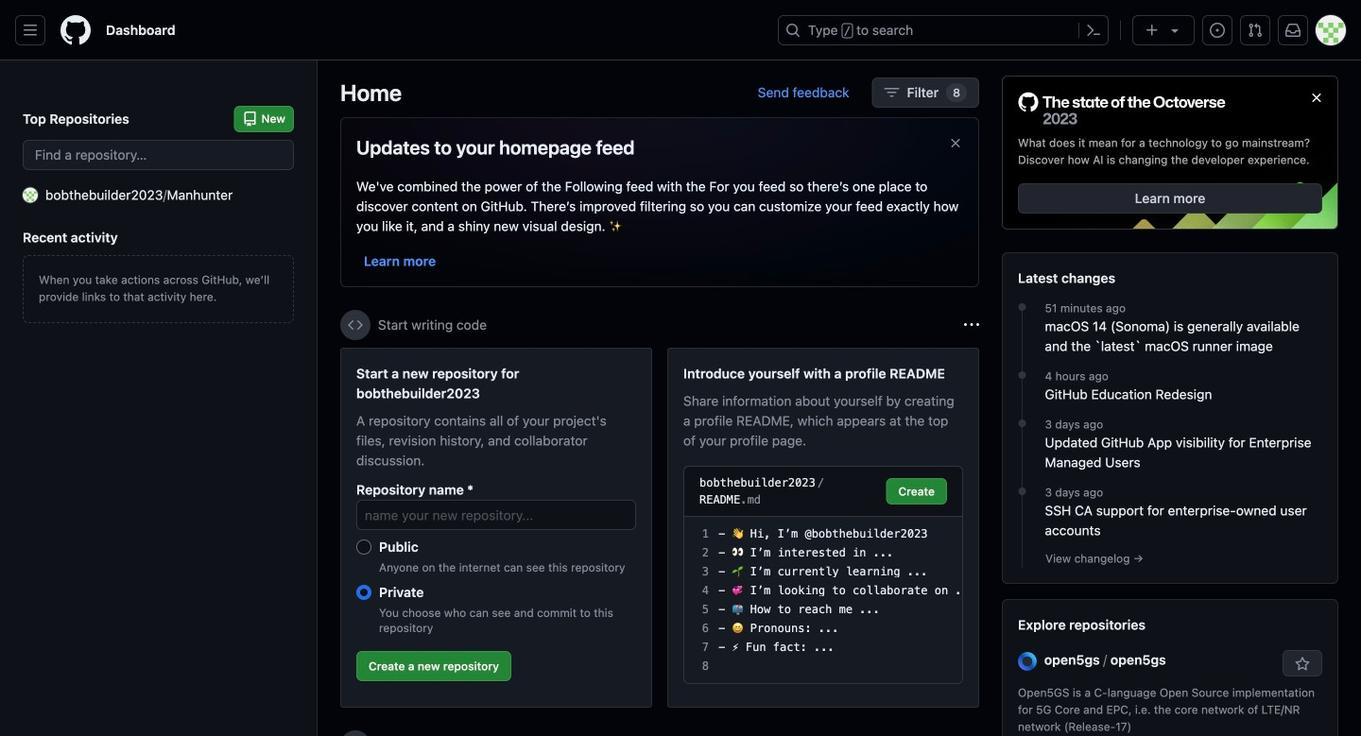 Task type: vqa. For each thing, say whether or not it's contained in the screenshot.
THE FILTER icon
yes



Task type: locate. For each thing, give the bounding box(es) containing it.
3 dot fill image from the top
[[1015, 484, 1030, 499]]

manhunter image
[[23, 188, 38, 203]]

@open5gs profile image
[[1018, 652, 1037, 671]]

2 vertical spatial dot fill image
[[1015, 484, 1030, 499]]

1 vertical spatial dot fill image
[[1015, 416, 1030, 431]]

issue opened image
[[1210, 23, 1226, 38]]

Find a repository… text field
[[23, 140, 294, 170]]

none radio inside start a new repository element
[[357, 540, 372, 555]]

notifications image
[[1286, 23, 1301, 38]]

name your new repository... text field
[[357, 500, 636, 531]]

plus image
[[1145, 23, 1160, 38]]

None submit
[[887, 479, 948, 505]]

None radio
[[357, 585, 372, 600]]

code image
[[348, 318, 363, 333]]

explore element
[[1002, 76, 1339, 737]]

0 vertical spatial dot fill image
[[1015, 368, 1030, 383]]

close image
[[1310, 90, 1325, 105]]

None radio
[[357, 540, 372, 555]]

dot fill image
[[1015, 300, 1030, 315]]

triangle down image
[[1168, 23, 1183, 38]]

dot fill image
[[1015, 368, 1030, 383], [1015, 416, 1030, 431], [1015, 484, 1030, 499]]



Task type: describe. For each thing, give the bounding box(es) containing it.
github logo image
[[1018, 92, 1227, 127]]

Top Repositories search field
[[23, 140, 294, 170]]

x image
[[948, 136, 964, 151]]

start a new repository element
[[340, 348, 653, 708]]

none radio inside start a new repository element
[[357, 585, 372, 600]]

explore repositories navigation
[[1002, 600, 1339, 737]]

why am i seeing this? image
[[965, 318, 980, 333]]

none submit inside introduce yourself with a profile readme element
[[887, 479, 948, 505]]

introduce yourself with a profile readme element
[[668, 348, 980, 708]]

homepage image
[[61, 15, 91, 45]]

command palette image
[[1087, 23, 1102, 38]]

1 dot fill image from the top
[[1015, 368, 1030, 383]]

2 dot fill image from the top
[[1015, 416, 1030, 431]]

star this repository image
[[1296, 657, 1311, 672]]

filter image
[[885, 85, 900, 100]]

git pull request image
[[1248, 23, 1263, 38]]



